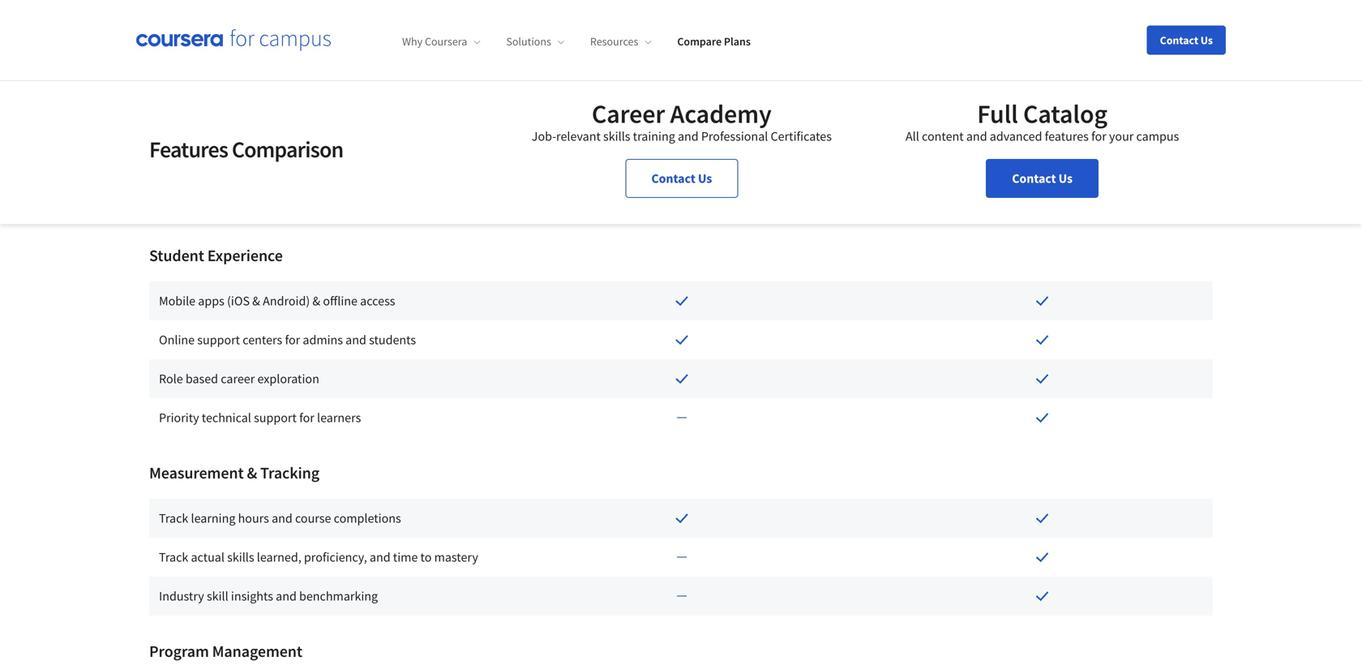 Task type: describe. For each thing, give the bounding box(es) containing it.
android)
[[263, 293, 310, 309]]

based
[[186, 371, 218, 387]]

& left offline
[[313, 293, 321, 309]]

detection
[[219, 153, 271, 170]]

contact us for first 'contact us' link from left
[[652, 170, 713, 187]]

contact for first 'contact us' link from left
[[652, 170, 696, 187]]

online
[[159, 332, 195, 348]]

url
[[202, 37, 224, 53]]

tracking
[[219, 75, 263, 92]]

proficiency,
[[304, 549, 367, 565]]

learning
[[191, 510, 236, 527]]

why coursera link
[[402, 34, 481, 49]]

career
[[592, 97, 665, 130]]

sharing
[[226, 37, 267, 53]]

coursera for campus image
[[136, 29, 331, 51]]

completions
[[334, 510, 401, 527]]

industry skill insights and benchmarking
[[159, 588, 378, 604]]

us for 1st 'contact us' link from right
[[1059, 170, 1073, 187]]

resources link
[[591, 34, 652, 49]]

role
[[159, 371, 183, 387]]

for for priority technical support for learners
[[299, 410, 315, 426]]

contact for contact us button
[[1161, 33, 1199, 47]]

disable url sharing and copy of peer reviews
[[159, 37, 403, 53]]

priority technical support for learners
[[159, 410, 361, 426]]

contact us for contact us button
[[1161, 33, 1214, 47]]

why
[[402, 34, 423, 49]]

in
[[266, 75, 276, 92]]

plagiarism for plagiarism detection through turnitin
[[159, 153, 216, 170]]

admins
[[303, 332, 343, 348]]

priority
[[159, 410, 199, 426]]

solutions link
[[507, 34, 565, 49]]

disable
[[159, 37, 199, 53]]

skills inside career academy job-relevant skills training and professional certificates
[[604, 128, 631, 144]]

student experience
[[149, 245, 283, 266]]

and left copy
[[269, 37, 290, 53]]

plans
[[724, 34, 751, 49]]

2 contact us link from the left
[[987, 159, 1099, 198]]

& left tracking
[[247, 463, 257, 483]]

contact us for 1st 'contact us' link from right
[[1013, 170, 1073, 187]]

actual
[[191, 549, 225, 565]]

relevant
[[557, 128, 601, 144]]

exploration
[[258, 371, 320, 387]]

to
[[421, 549, 432, 565]]

comparison
[[232, 135, 343, 163]]

mobile
[[159, 293, 196, 309]]

plagiarism detection through turnitin
[[159, 153, 362, 170]]

us for first 'contact us' link from left
[[698, 170, 713, 187]]

us for contact us button
[[1201, 33, 1214, 47]]

of
[[321, 37, 332, 53]]

through
[[273, 153, 317, 170]]

and inside career academy job-relevant skills training and professional certificates
[[678, 128, 699, 144]]

contact us button
[[1148, 26, 1227, 55]]

1 horizontal spatial support
[[254, 410, 297, 426]]

coursera
[[425, 34, 468, 49]]

plagiarism for plagiarism tracking in gradebook
[[159, 75, 216, 92]]

apps
[[198, 293, 225, 309]]

compare
[[678, 34, 722, 49]]

track actual skills learned, proficiency, and time to mastery
[[159, 549, 479, 565]]

resources
[[591, 34, 639, 49]]

campus
[[1137, 128, 1180, 144]]

track learning hours and course completions
[[159, 510, 401, 527]]

program management
[[149, 641, 303, 662]]

job-
[[532, 128, 557, 144]]

students
[[369, 332, 416, 348]]

skill
[[207, 588, 229, 604]]

0 horizontal spatial support
[[197, 332, 240, 348]]

your
[[1110, 128, 1134, 144]]



Task type: vqa. For each thing, say whether or not it's contained in the screenshot.
Currently inside the "Education" element
no



Task type: locate. For each thing, give the bounding box(es) containing it.
contact for 1st 'contact us' link from right
[[1013, 170, 1057, 187]]

&
[[252, 293, 260, 309], [313, 293, 321, 309], [247, 463, 257, 483]]

turnitin
[[319, 153, 362, 170]]

contact us link down training
[[626, 159, 738, 198]]

0 vertical spatial track
[[159, 510, 188, 527]]

features
[[149, 135, 228, 163]]

course
[[295, 510, 331, 527]]

0 horizontal spatial contact us link
[[626, 159, 738, 198]]

1 plagiarism from the top
[[159, 75, 216, 92]]

experience
[[207, 245, 283, 266]]

1 vertical spatial support
[[254, 410, 297, 426]]

for inside full catalog all content and advanced features for your campus
[[1092, 128, 1107, 144]]

mobile apps (ios & android) & offline access
[[159, 293, 395, 309]]

solutions
[[507, 34, 552, 49]]

support
[[197, 332, 240, 348], [254, 410, 297, 426]]

track left actual at the bottom of the page
[[159, 549, 188, 565]]

access
[[360, 293, 395, 309]]

contact us link down features
[[987, 159, 1099, 198]]

tracking
[[260, 463, 320, 483]]

1 track from the top
[[159, 510, 188, 527]]

2 horizontal spatial us
[[1201, 33, 1214, 47]]

student
[[149, 245, 204, 266]]

support down exploration
[[254, 410, 297, 426]]

us inside contact us button
[[1201, 33, 1214, 47]]

and right insights
[[276, 588, 297, 604]]

advanced
[[990, 128, 1043, 144]]

compare plans
[[678, 34, 751, 49]]

1 horizontal spatial contact us link
[[987, 159, 1099, 198]]

copy
[[293, 37, 319, 53]]

0 horizontal spatial us
[[698, 170, 713, 187]]

offline
[[323, 293, 358, 309]]

and
[[269, 37, 290, 53], [678, 128, 699, 144], [967, 128, 988, 144], [346, 332, 367, 348], [272, 510, 293, 527], [370, 549, 391, 565], [276, 588, 297, 604]]

and right training
[[678, 128, 699, 144]]

and inside full catalog all content and advanced features for your campus
[[967, 128, 988, 144]]

and left time at left bottom
[[370, 549, 391, 565]]

skills right actual at the bottom of the page
[[227, 549, 254, 565]]

2 horizontal spatial contact us
[[1161, 33, 1214, 47]]

management
[[212, 641, 303, 662]]

(ios
[[227, 293, 250, 309]]

0 vertical spatial for
[[1092, 128, 1107, 144]]

track left learning
[[159, 510, 188, 527]]

content
[[922, 128, 964, 144]]

contact us inside button
[[1161, 33, 1214, 47]]

technical
[[202, 410, 251, 426]]

full
[[978, 97, 1019, 130]]

1 contact us link from the left
[[626, 159, 738, 198]]

plagiarism left detection
[[159, 153, 216, 170]]

for left your
[[1092, 128, 1107, 144]]

1 horizontal spatial contact us
[[1013, 170, 1073, 187]]

0 horizontal spatial contact us
[[652, 170, 713, 187]]

0 horizontal spatial skills
[[227, 549, 254, 565]]

1 vertical spatial skills
[[227, 549, 254, 565]]

2 vertical spatial for
[[299, 410, 315, 426]]

& right (ios
[[252, 293, 260, 309]]

0 vertical spatial support
[[197, 332, 240, 348]]

mastery
[[435, 549, 479, 565]]

program
[[149, 641, 209, 662]]

training
[[633, 128, 676, 144]]

us
[[1201, 33, 1214, 47], [698, 170, 713, 187], [1059, 170, 1073, 187]]

1 horizontal spatial skills
[[604, 128, 631, 144]]

hours
[[238, 510, 269, 527]]

insights
[[231, 588, 273, 604]]

2 plagiarism from the top
[[159, 153, 216, 170]]

contact inside button
[[1161, 33, 1199, 47]]

academy
[[671, 97, 772, 130]]

plagiarism tracking in gradebook
[[159, 75, 339, 92]]

1 vertical spatial for
[[285, 332, 300, 348]]

and right content
[[967, 128, 988, 144]]

2 track from the top
[[159, 549, 188, 565]]

catalog
[[1024, 97, 1108, 130]]

all
[[906, 128, 920, 144]]

time
[[393, 549, 418, 565]]

1 horizontal spatial us
[[1059, 170, 1073, 187]]

plagiarism
[[159, 75, 216, 92], [159, 153, 216, 170]]

contact
[[1161, 33, 1199, 47], [652, 170, 696, 187], [1013, 170, 1057, 187]]

for left learners
[[299, 410, 315, 426]]

full catalog all content and advanced features for your campus
[[906, 97, 1180, 144]]

career
[[221, 371, 255, 387]]

and right hours
[[272, 510, 293, 527]]

peer
[[335, 37, 359, 53]]

learned,
[[257, 549, 302, 565]]

certificates
[[771, 128, 832, 144]]

reviews
[[362, 37, 403, 53]]

online support centers for admins and students
[[159, 332, 416, 348]]

for
[[1092, 128, 1107, 144], [285, 332, 300, 348], [299, 410, 315, 426]]

0 vertical spatial skills
[[604, 128, 631, 144]]

track for track actual skills learned, proficiency, and time to mastery
[[159, 549, 188, 565]]

track for track learning hours and course completions
[[159, 510, 188, 527]]

track
[[159, 510, 188, 527], [159, 549, 188, 565]]

features comparison
[[149, 135, 343, 163]]

for for online support centers for admins and students
[[285, 332, 300, 348]]

features
[[1045, 128, 1089, 144]]

plagiarism down disable
[[159, 75, 216, 92]]

role based career exploration
[[159, 371, 320, 387]]

contact us link
[[626, 159, 738, 198], [987, 159, 1099, 198]]

contact us
[[1161, 33, 1214, 47], [652, 170, 713, 187], [1013, 170, 1073, 187]]

2 horizontal spatial contact
[[1161, 33, 1199, 47]]

benchmarking
[[299, 588, 378, 604]]

professional
[[702, 128, 769, 144]]

1 vertical spatial track
[[159, 549, 188, 565]]

industry
[[159, 588, 204, 604]]

1 vertical spatial plagiarism
[[159, 153, 216, 170]]

1 horizontal spatial contact
[[1013, 170, 1057, 187]]

for right the centers
[[285, 332, 300, 348]]

0 horizontal spatial contact
[[652, 170, 696, 187]]

0 vertical spatial plagiarism
[[159, 75, 216, 92]]

gradebook
[[279, 75, 339, 92]]

support down apps
[[197, 332, 240, 348]]

skills left training
[[604, 128, 631, 144]]

learners
[[317, 410, 361, 426]]

why coursera
[[402, 34, 468, 49]]

and right admins
[[346, 332, 367, 348]]

measurement & tracking
[[149, 463, 320, 483]]

compare plans link
[[678, 34, 751, 49]]

career academy job-relevant skills training and professional certificates
[[532, 97, 832, 144]]

skills
[[604, 128, 631, 144], [227, 549, 254, 565]]

centers
[[243, 332, 283, 348]]

measurement
[[149, 463, 244, 483]]



